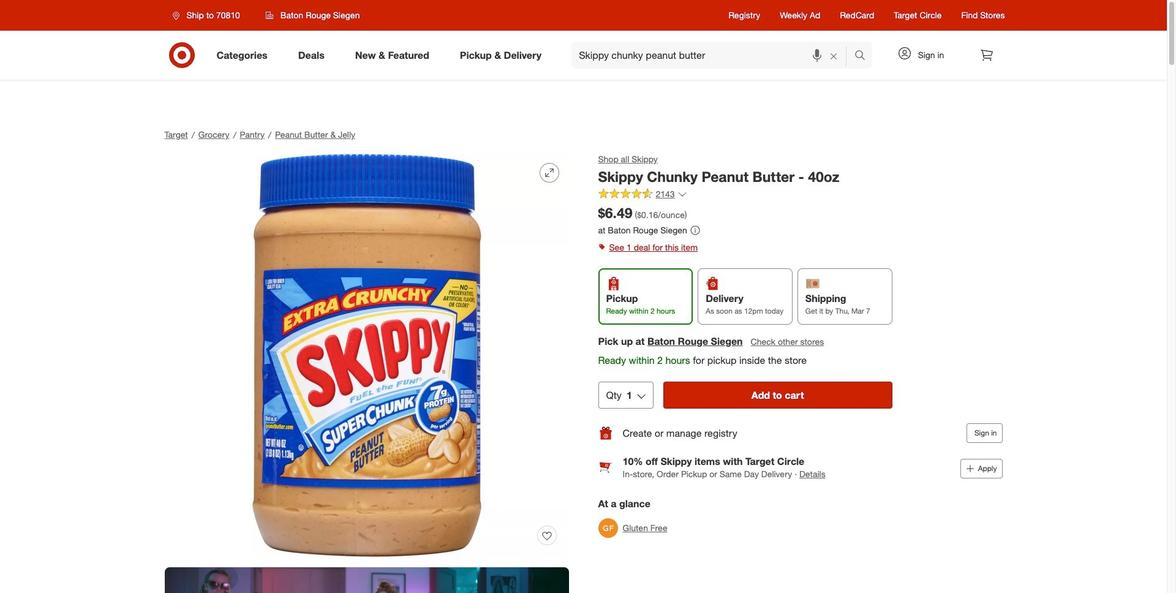 Task type: locate. For each thing, give the bounding box(es) containing it.
image gallery element
[[165, 153, 569, 593]]



Task type: describe. For each thing, give the bounding box(es) containing it.
skippy chunky peanut butter - 40oz, 1 of 16 image
[[165, 153, 569, 558]]

What can we help you find? suggestions appear below search field
[[572, 42, 857, 69]]



Task type: vqa. For each thing, say whether or not it's contained in the screenshot.
'Skippy Chunky Peanut Butter - 40oz, 1 of 16' image
yes



